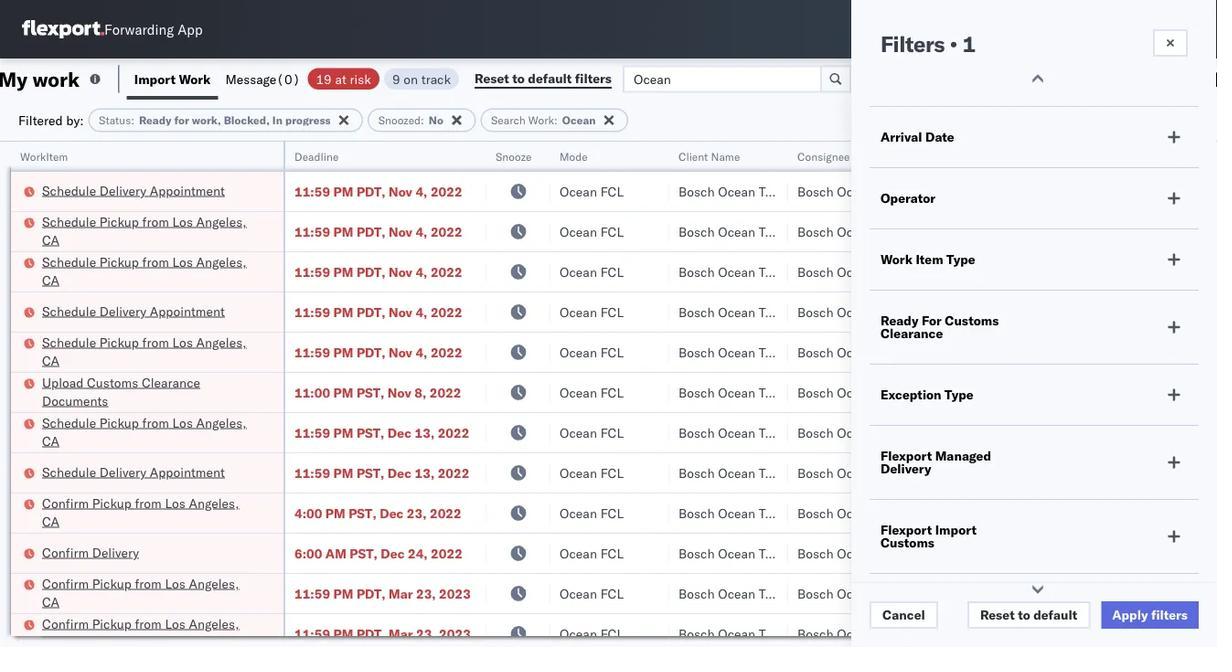 Task type: locate. For each thing, give the bounding box(es) containing it.
customs up documents
[[87, 375, 138, 391]]

from for 2nd confirm pickup from los angeles, ca link
[[135, 576, 162, 592]]

1846748 for 1st confirm pickup from los angeles, ca 'button' from the bottom
[[1050, 626, 1105, 642]]

11:59 pm pst, dec 13, 2022 down 11:00 pm pst, nov 8, 2022 at the left of page
[[295, 425, 470, 441]]

resize handle column header for mode
[[648, 142, 670, 648]]

2 vertical spatial confirm pickup from los angeles, ca link
[[42, 615, 260, 648]]

from for 1st confirm pickup from los angeles, ca link from the top of the page
[[135, 495, 162, 511]]

ca for first confirm pickup from los angeles, ca 'button'
[[42, 514, 59, 530]]

1 vertical spatial 11:59 pm pst, dec 13, 2022
[[295, 465, 470, 481]]

11 ocean fcl from the top
[[560, 586, 624, 602]]

no
[[429, 113, 444, 127]]

0 horizontal spatial import
[[134, 71, 176, 87]]

1 vertical spatial flexport
[[881, 522, 933, 538]]

flex id
[[981, 150, 1015, 163]]

3 schedule pickup from los angeles, ca from the top
[[42, 334, 247, 369]]

confirm for 2nd confirm pickup from los angeles, ca link
[[42, 576, 89, 592]]

0 horizontal spatial work
[[179, 71, 211, 87]]

7 ocean fcl from the top
[[560, 425, 624, 441]]

2 schedule delivery appointment from the top
[[42, 303, 225, 319]]

customs inside upload customs clearance documents
[[87, 375, 138, 391]]

2 ocean fcl from the top
[[560, 224, 624, 240]]

1 vertical spatial confirm pickup from los angeles, ca link
[[42, 575, 260, 612]]

3 schedule delivery appointment link from the top
[[42, 463, 225, 482]]

8 ceau7522281, from the top
[[1127, 626, 1218, 642]]

to inside button
[[513, 70, 525, 86]]

2 schedule pickup from los angeles, ca from the top
[[42, 254, 247, 288]]

6 ocean fcl from the top
[[560, 385, 624, 401]]

4 lhuu7894563, from the top
[[1127, 545, 1218, 561]]

3 confirm from the top
[[42, 576, 89, 592]]

app
[[178, 21, 203, 38]]

0 vertical spatial mar
[[389, 586, 413, 602]]

bosch
[[679, 183, 715, 199], [798, 183, 834, 199], [679, 224, 715, 240], [798, 224, 834, 240], [679, 264, 715, 280], [798, 264, 834, 280], [679, 304, 715, 320], [798, 304, 834, 320], [679, 344, 715, 360], [798, 344, 834, 360], [679, 385, 715, 401], [798, 385, 834, 401], [679, 425, 715, 441], [798, 425, 834, 441], [679, 465, 715, 481], [798, 465, 834, 481], [679, 506, 715, 522], [798, 506, 834, 522], [679, 546, 715, 562], [798, 546, 834, 562], [679, 586, 715, 602], [798, 586, 834, 602], [679, 626, 715, 642], [798, 626, 834, 642]]

0 horizontal spatial reset
[[475, 70, 510, 86]]

6 pdt, from the top
[[357, 586, 386, 602]]

: up workitem "button"
[[131, 113, 134, 127]]

customs inside ready for customs clearance
[[945, 313, 999, 329]]

customs right for at the right
[[945, 313, 999, 329]]

confirm for first confirm pickup from los angeles, ca link from the bottom of the page
[[42, 616, 89, 632]]

los for 1st confirm pickup from los angeles, ca 'button' from the bottom
[[165, 616, 186, 632]]

5 ceau7522281, from the top
[[1127, 344, 1218, 360]]

pst, left 8,
[[357, 385, 385, 401]]

Search Shipments (/) text field
[[867, 16, 1044, 43]]

1 horizontal spatial reset
[[981, 608, 1015, 624]]

0 horizontal spatial ready
[[139, 113, 172, 127]]

5 pdt, from the top
[[357, 344, 386, 360]]

1 horizontal spatial clearance
[[881, 326, 944, 342]]

confirm
[[42, 495, 89, 511], [42, 545, 89, 561], [42, 576, 89, 592], [42, 616, 89, 632]]

appointment up upload customs clearance documents link
[[150, 303, 225, 319]]

1 vertical spatial flex-1889466
[[1010, 506, 1105, 522]]

4,
[[416, 183, 428, 199], [416, 224, 428, 240], [416, 264, 428, 280], [416, 304, 428, 320], [416, 344, 428, 360]]

2 vertical spatial schedule delivery appointment button
[[42, 463, 225, 484]]

2 vertical spatial confirm pickup from los angeles, ca
[[42, 616, 239, 648]]

work
[[179, 71, 211, 87], [529, 113, 554, 127], [881, 252, 913, 268]]

5 11:59 pm pdt, nov 4, 2022 from the top
[[295, 344, 463, 360]]

5 ca from the top
[[42, 514, 59, 530]]

customs for flexport import customs
[[881, 535, 935, 551]]

default inside "button"
[[1034, 608, 1078, 624]]

1846748 for second confirm pickup from los angeles, ca 'button' from the top of the page
[[1050, 586, 1105, 602]]

from for schedule pickup from los angeles, ca link corresponding to 1st schedule pickup from los angeles, ca button from the bottom
[[142, 415, 169, 431]]

1 horizontal spatial work
[[529, 113, 554, 127]]

los for 1st schedule pickup from los angeles, ca button from the bottom
[[172, 415, 193, 431]]

dec for confirm pickup from los angeles, ca
[[380, 506, 404, 522]]

ca for 2nd schedule pickup from los angeles, ca button from the bottom
[[42, 353, 59, 369]]

schedule for 3rd schedule delivery appointment button from the bottom of the page
[[42, 183, 96, 199]]

1 13, from the top
[[415, 425, 435, 441]]

1 vertical spatial mar
[[389, 626, 413, 642]]

ceau7522281,
[[1127, 183, 1218, 199], [1127, 223, 1218, 239], [1127, 264, 1218, 280], [1127, 304, 1218, 320], [1127, 344, 1218, 360], [1127, 384, 1218, 400], [1127, 586, 1218, 602], [1127, 626, 1218, 642]]

0 vertical spatial appointment
[[150, 183, 225, 199]]

5 schedule from the top
[[42, 334, 96, 350]]

6 11:59 from the top
[[295, 425, 330, 441]]

4 fcl from the top
[[601, 304, 624, 320]]

0 horizontal spatial :
[[131, 113, 134, 127]]

nov
[[389, 183, 413, 199], [389, 224, 413, 240], [389, 264, 413, 280], [389, 304, 413, 320], [389, 344, 413, 360], [388, 385, 412, 401]]

lhuu7894563, for schedule pickup from los angeles, ca
[[1127, 425, 1218, 441]]

schedule delivery appointment
[[42, 183, 225, 199], [42, 303, 225, 319], [42, 464, 225, 480]]

filters • 1
[[881, 30, 976, 58]]

0 vertical spatial work
[[179, 71, 211, 87]]

default for reset to default filters
[[528, 70, 572, 86]]

1 vertical spatial confirm pickup from los angeles, ca button
[[42, 575, 260, 613]]

lhuu7894563, for confirm delivery
[[1127, 545, 1218, 561]]

2 vertical spatial 23,
[[416, 626, 436, 642]]

angeles,
[[196, 214, 247, 230], [196, 254, 247, 270], [196, 334, 247, 350], [196, 415, 247, 431], [189, 495, 239, 511], [189, 576, 239, 592], [189, 616, 239, 632]]

2 ceau7522281, from the top
[[1127, 223, 1218, 239]]

resize handle column header
[[262, 142, 284, 648], [465, 142, 487, 648], [529, 142, 551, 648], [648, 142, 670, 648], [767, 142, 789, 648], [950, 142, 972, 648], [1096, 142, 1118, 648], [1185, 142, 1207, 648]]

dec up 6:00 am pst, dec 24, 2022 at the bottom of page
[[380, 506, 404, 522]]

None checkbox
[[892, 362, 910, 380], [892, 473, 910, 491], [892, 546, 910, 564], [892, 362, 910, 380], [892, 473, 910, 491], [892, 546, 910, 564]]

1 : from the left
[[131, 113, 134, 127]]

appointment down workitem "button"
[[150, 183, 225, 199]]

ca for 1st confirm pickup from los angeles, ca 'button' from the bottom
[[42, 635, 59, 648]]

: left "no"
[[421, 113, 424, 127]]

: for snoozed
[[421, 113, 424, 127]]

0 vertical spatial flexport
[[881, 448, 933, 464]]

work up work,
[[179, 71, 211, 87]]

confirm pickup from los angeles, ca for first confirm pickup from los angeles, ca link from the bottom of the page
[[42, 616, 239, 648]]

pst, down 11:00 pm pst, nov 8, 2022 at the left of page
[[357, 425, 385, 441]]

8 ocean fcl from the top
[[560, 465, 624, 481]]

0 vertical spatial reset
[[475, 70, 510, 86]]

import up for
[[134, 71, 176, 87]]

4:00
[[295, 506, 322, 522]]

ca for third schedule pickup from los angeles, ca button from the bottom of the page
[[42, 272, 59, 288]]

3 pdt, from the top
[[357, 264, 386, 280]]

reset inside button
[[475, 70, 510, 86]]

clearance inside upload customs clearance documents
[[142, 375, 200, 391]]

filters up search work : ocean
[[575, 70, 612, 86]]

1 vertical spatial to
[[1018, 608, 1031, 624]]

pst, for upload customs clearance documents
[[357, 385, 385, 401]]

4 confirm from the top
[[42, 616, 89, 632]]

schedule delivery appointment button up upload customs clearance documents
[[42, 302, 225, 323]]

0 horizontal spatial default
[[528, 70, 572, 86]]

6 flex- from the top
[[1010, 626, 1050, 642]]

deadline
[[295, 150, 339, 163]]

4 ca from the top
[[42, 433, 59, 449]]

schedule pickup from los angeles, ca button
[[42, 213, 260, 251], [42, 253, 260, 291], [42, 334, 260, 372], [42, 414, 260, 452]]

ready left for at the right
[[881, 313, 919, 329]]

9 on track
[[392, 71, 451, 87]]

1 flex- from the top
[[1010, 224, 1050, 240]]

flexport up deleted
[[881, 448, 933, 464]]

1 vertical spatial 13,
[[415, 465, 435, 481]]

1 vertical spatial work
[[529, 113, 554, 127]]

pm
[[334, 183, 354, 199], [334, 224, 354, 240], [334, 264, 354, 280], [334, 304, 354, 320], [334, 344, 354, 360], [334, 385, 354, 401], [334, 425, 354, 441], [334, 465, 354, 481], [326, 506, 346, 522], [334, 586, 354, 602], [334, 626, 354, 642]]

1 ca from the top
[[42, 232, 59, 248]]

flex- for 1st confirm pickup from los angeles, ca 'button' from the bottom
[[1010, 626, 1050, 642]]

3 lhuu7894563, from the top
[[1127, 505, 1218, 521]]

apply filters button
[[1102, 602, 1200, 629]]

operator
[[881, 190, 936, 206]]

import inside flexport import customs
[[936, 522, 977, 538]]

los for second confirm pickup from los angeles, ca 'button' from the top of the page
[[165, 576, 186, 592]]

ca for second confirm pickup from los angeles, ca 'button' from the top of the page
[[42, 594, 59, 610]]

schedule pickup from los angeles, ca link for third schedule pickup from los angeles, ca button from the bottom of the page
[[42, 253, 260, 290]]

1 vertical spatial 11:59 pm pdt, mar 23, 2023
[[295, 626, 471, 642]]

ceau7522281, for upload customs clearance documents button
[[1127, 384, 1218, 400]]

0 vertical spatial customs
[[945, 313, 999, 329]]

0 vertical spatial confirm pickup from los angeles, ca
[[42, 495, 239, 530]]

reset inside "button"
[[981, 608, 1015, 624]]

flex-1846748 button
[[981, 219, 1109, 245], [981, 219, 1109, 245], [981, 340, 1109, 366], [981, 340, 1109, 366], [981, 581, 1109, 607], [981, 581, 1109, 607], [981, 622, 1109, 647], [981, 622, 1109, 647]]

2023 for 2nd confirm pickup from los angeles, ca link
[[439, 586, 471, 602]]

reset for reset to default
[[981, 608, 1015, 624]]

flex-
[[1010, 224, 1050, 240], [1010, 344, 1050, 360], [1010, 425, 1050, 441], [1010, 506, 1050, 522], [1010, 586, 1050, 602], [1010, 626, 1050, 642]]

2 horizontal spatial customs
[[945, 313, 999, 329]]

2 flex-1846748 from the top
[[1010, 344, 1105, 360]]

to
[[513, 70, 525, 86], [1018, 608, 1031, 624]]

list box
[[881, 353, 1156, 573]]

1 confirm pickup from los angeles, ca from the top
[[42, 495, 239, 530]]

1 horizontal spatial ready
[[881, 313, 919, 329]]

0 vertical spatial confirm pickup from los angeles, ca link
[[42, 495, 260, 531]]

appointment
[[150, 183, 225, 199], [150, 303, 225, 319], [150, 464, 225, 480]]

0 vertical spatial confirm pickup from los angeles, ca button
[[42, 495, 260, 533]]

4 flex- from the top
[[1010, 506, 1050, 522]]

ca for 1st schedule pickup from los angeles, ca button from the bottom
[[42, 433, 59, 449]]

13, up "4:00 pm pst, dec 23, 2022"
[[415, 465, 435, 481]]

3 4, from the top
[[416, 264, 428, 280]]

1 vertical spatial schedule delivery appointment button
[[42, 302, 225, 323]]

schedule delivery appointment up upload customs clearance documents
[[42, 303, 225, 319]]

11:59 pm pst, dec 13, 2022
[[295, 425, 470, 441], [295, 465, 470, 481]]

0 vertical spatial import
[[134, 71, 176, 87]]

2 vertical spatial confirm pickup from los angeles, ca button
[[42, 615, 260, 648]]

19
[[316, 71, 332, 87]]

schedule pickup from los angeles, ca link for 2nd schedule pickup from los angeles, ca button from the bottom
[[42, 334, 260, 370]]

schedule delivery appointment link up upload customs clearance documents
[[42, 302, 225, 321]]

work for search
[[529, 113, 554, 127]]

dec down 11:00 pm pst, nov 8, 2022 at the left of page
[[388, 425, 412, 441]]

ocean fcl
[[560, 183, 624, 199], [560, 224, 624, 240], [560, 264, 624, 280], [560, 304, 624, 320], [560, 344, 624, 360], [560, 385, 624, 401], [560, 425, 624, 441], [560, 465, 624, 481], [560, 506, 624, 522], [560, 546, 624, 562], [560, 586, 624, 602], [560, 626, 624, 642]]

ocean fcl for first confirm pickup from los angeles, ca link from the bottom of the page
[[560, 626, 624, 642]]

1 vertical spatial import
[[936, 522, 977, 538]]

1 vertical spatial reset
[[981, 608, 1015, 624]]

3 schedule delivery appointment button from the top
[[42, 463, 225, 484]]

7 ca from the top
[[42, 635, 59, 648]]

los for fourth schedule pickup from los angeles, ca button from the bottom of the page
[[172, 214, 193, 230]]

0 vertical spatial schedule delivery appointment button
[[42, 182, 225, 202]]

appointment down upload customs clearance documents button
[[150, 464, 225, 480]]

4 schedule from the top
[[42, 303, 96, 319]]

0 vertical spatial default
[[528, 70, 572, 86]]

5 flex- from the top
[[1010, 586, 1050, 602]]

1 resize handle column header from the left
[[262, 142, 284, 648]]

schedule
[[42, 183, 96, 199], [42, 214, 96, 230], [42, 254, 96, 270], [42, 303, 96, 319], [42, 334, 96, 350], [42, 415, 96, 431], [42, 464, 96, 480]]

1 vertical spatial ready
[[881, 313, 919, 329]]

0 vertical spatial 11:59 pm pst, dec 13, 2022
[[295, 425, 470, 441]]

clearance inside ready for customs clearance
[[881, 326, 944, 342]]

1 horizontal spatial customs
[[881, 535, 935, 551]]

8 fcl from the top
[[601, 465, 624, 481]]

0 vertical spatial sent
[[942, 510, 969, 526]]

1 11:59 from the top
[[295, 183, 330, 199]]

appointment for 3rd schedule delivery appointment button from the bottom of the page
[[150, 183, 225, 199]]

2 resize handle column header from the left
[[465, 142, 487, 648]]

flex- for second confirm pickup from los angeles, ca 'button' from the top of the page
[[1010, 586, 1050, 602]]

delivery for 3rd schedule delivery appointment button from the bottom of the page
[[100, 183, 147, 199]]

pst,
[[357, 385, 385, 401], [357, 425, 385, 441], [357, 465, 385, 481], [349, 506, 377, 522], [350, 546, 378, 562]]

work
[[33, 66, 80, 91]]

flexport inside flexport managed delivery
[[881, 448, 933, 464]]

schedule delivery appointment button down upload customs clearance documents button
[[42, 463, 225, 484]]

dec for confirm delivery
[[381, 546, 405, 562]]

appointment for 3rd schedule delivery appointment button
[[150, 464, 225, 480]]

1 horizontal spatial to
[[1018, 608, 1031, 624]]

4:00 pm pst, dec 23, 2022
[[295, 506, 462, 522]]

ca for fourth schedule pickup from los angeles, ca button from the bottom of the page
[[42, 232, 59, 248]]

container numbers button
[[1118, 138, 1218, 171]]

default up search work : ocean
[[528, 70, 572, 86]]

default inside button
[[528, 70, 572, 86]]

None text field
[[898, 320, 1143, 336]]

lhuu7894563, for confirm pickup from los angeles, ca
[[1127, 505, 1218, 521]]

7 resize handle column header from the left
[[1096, 142, 1118, 648]]

ceau7522281, for 1st confirm pickup from los angeles, ca 'button' from the bottom
[[1127, 626, 1218, 642]]

default left apply
[[1034, 608, 1078, 624]]

on
[[404, 71, 418, 87]]

4 ocean fcl from the top
[[560, 304, 624, 320]]

13, down 8,
[[415, 425, 435, 441]]

0 vertical spatial clearance
[[881, 326, 944, 342]]

1 vertical spatial schedule delivery appointment link
[[42, 302, 225, 321]]

documents
[[42, 393, 108, 409]]

schedule delivery appointment link down upload customs clearance documents button
[[42, 463, 225, 482]]

2022
[[431, 183, 463, 199], [431, 224, 463, 240], [431, 264, 463, 280], [431, 304, 463, 320], [431, 344, 463, 360], [430, 385, 462, 401], [438, 425, 470, 441], [438, 465, 470, 481], [430, 506, 462, 522], [431, 546, 463, 562]]

5 ocean fcl from the top
[[560, 344, 624, 360]]

work left item at the right top of the page
[[881, 252, 913, 268]]

0 vertical spatial filters
[[575, 70, 612, 86]]

1 horizontal spatial :
[[421, 113, 424, 127]]

resize handle column header for deadline
[[465, 142, 487, 648]]

customs inside flexport import customs
[[881, 535, 935, 551]]

2 2023 from the top
[[439, 626, 471, 642]]

track
[[422, 71, 451, 87]]

0 vertical spatial 2023
[[439, 586, 471, 602]]

1 vertical spatial confirm pickup from los angeles, ca
[[42, 576, 239, 610]]

0 vertical spatial to
[[513, 70, 525, 86]]

1 lhuu7894563, from the top
[[1127, 425, 1218, 441]]

numbers
[[1127, 157, 1173, 171]]

ocean fcl for confirm delivery link
[[560, 546, 624, 562]]

schedule pickup from los angeles, ca link for fourth schedule pickup from los angeles, ca button from the bottom of the page
[[42, 213, 260, 249]]

0 vertical spatial flex-1889466
[[1010, 425, 1105, 441]]

1 11:59 pm pst, dec 13, 2022 from the top
[[295, 425, 470, 441]]

2 vertical spatial work
[[881, 252, 913, 268]]

item
[[916, 252, 944, 268]]

ready
[[139, 113, 172, 127], [881, 313, 919, 329]]

arrival date
[[881, 129, 955, 145]]

import down deleted
[[936, 522, 977, 538]]

client name
[[679, 150, 740, 163]]

3 schedule from the top
[[42, 254, 96, 270]]

2 flex- from the top
[[1010, 344, 1050, 360]]

11:00
[[295, 385, 330, 401]]

1 vertical spatial filters
[[1152, 608, 1189, 624]]

11:59 pm pst, dec 13, 2022 up "4:00 pm pst, dec 23, 2022"
[[295, 465, 470, 481]]

2022 for upload customs clearance documents button
[[430, 385, 462, 401]]

3 schedule delivery appointment from the top
[[42, 464, 225, 480]]

2 appointment from the top
[[150, 303, 225, 319]]

ocean
[[562, 113, 596, 127], [560, 183, 597, 199], [718, 183, 756, 199], [837, 183, 875, 199], [560, 224, 597, 240], [718, 224, 756, 240], [837, 224, 875, 240], [560, 264, 597, 280], [718, 264, 756, 280], [837, 264, 875, 280], [560, 304, 597, 320], [718, 304, 756, 320], [837, 304, 875, 320], [560, 344, 597, 360], [718, 344, 756, 360], [837, 344, 875, 360], [560, 385, 597, 401], [718, 385, 756, 401], [837, 385, 875, 401], [560, 425, 597, 441], [718, 425, 756, 441], [837, 425, 875, 441], [560, 465, 597, 481], [718, 465, 756, 481], [837, 465, 875, 481], [560, 506, 597, 522], [718, 506, 756, 522], [837, 506, 875, 522], [560, 546, 597, 562], [718, 546, 756, 562], [837, 546, 875, 562], [560, 586, 597, 602], [718, 586, 756, 602], [837, 586, 875, 602], [560, 626, 597, 642], [718, 626, 756, 642], [837, 626, 875, 642]]

0 horizontal spatial to
[[513, 70, 525, 86]]

1 vertical spatial 1889466
[[1050, 506, 1105, 522]]

2 lhuu7894563, from the top
[[1127, 465, 1218, 481]]

schedule delivery appointment down workitem "button"
[[42, 183, 225, 199]]

schedule delivery appointment link
[[42, 182, 225, 200], [42, 302, 225, 321], [42, 463, 225, 482]]

7 fcl from the top
[[601, 425, 624, 441]]

: for status
[[131, 113, 134, 127]]

confirm pickup from los angeles, ca link
[[42, 495, 260, 531], [42, 575, 260, 612], [42, 615, 260, 648]]

2 vertical spatial customs
[[881, 535, 935, 551]]

test
[[759, 183, 783, 199], [878, 183, 902, 199], [759, 224, 783, 240], [878, 224, 902, 240], [759, 264, 783, 280], [878, 264, 902, 280], [759, 304, 783, 320], [878, 304, 902, 320], [759, 344, 783, 360], [878, 344, 902, 360], [759, 385, 783, 401], [878, 385, 902, 401], [759, 425, 783, 441], [878, 425, 902, 441], [759, 465, 783, 481], [878, 465, 902, 481], [759, 506, 783, 522], [878, 506, 902, 522], [759, 546, 783, 562], [878, 546, 902, 562], [759, 586, 783, 602], [878, 586, 902, 602], [759, 626, 783, 642], [878, 626, 902, 642]]

in
[[272, 113, 283, 127]]

1 mar from the top
[[389, 586, 413, 602]]

pst, up 6:00 am pst, dec 24, 2022 at the bottom of page
[[349, 506, 377, 522]]

12 ocean fcl from the top
[[560, 626, 624, 642]]

1 11:59 pm pdt, mar 23, 2023 from the top
[[295, 586, 471, 602]]

11 fcl from the top
[[601, 586, 624, 602]]

for
[[922, 313, 942, 329]]

to inside "button"
[[1018, 608, 1031, 624]]

ca
[[42, 232, 59, 248], [42, 272, 59, 288], [42, 353, 59, 369], [42, 433, 59, 449], [42, 514, 59, 530], [42, 594, 59, 610], [42, 635, 59, 648]]

type down all
[[945, 387, 974, 403]]

type right item at the right top of the page
[[947, 252, 976, 268]]

from for schedule pickup from los angeles, ca link related to third schedule pickup from los angeles, ca button from the bottom of the page
[[142, 254, 169, 270]]

1 vertical spatial 2023
[[439, 626, 471, 642]]

0 vertical spatial 1889466
[[1050, 425, 1105, 441]]

3 confirm pickup from los angeles, ca from the top
[[42, 616, 239, 648]]

pst, right the am
[[350, 546, 378, 562]]

2 fcl from the top
[[601, 224, 624, 240]]

0 vertical spatial schedule delivery appointment
[[42, 183, 225, 199]]

2 mar from the top
[[389, 626, 413, 642]]

1 vertical spatial schedule delivery appointment
[[42, 303, 225, 319]]

reset to default filters
[[475, 70, 612, 86]]

ready left for
[[139, 113, 172, 127]]

bosch ocean test
[[679, 183, 783, 199], [798, 183, 902, 199], [679, 224, 783, 240], [798, 224, 902, 240], [679, 264, 783, 280], [798, 264, 902, 280], [679, 304, 783, 320], [798, 304, 902, 320], [679, 344, 783, 360], [798, 344, 902, 360], [679, 385, 783, 401], [798, 385, 902, 401], [679, 425, 783, 441], [798, 425, 902, 441], [679, 465, 783, 481], [798, 465, 902, 481], [679, 506, 783, 522], [798, 506, 902, 522], [679, 546, 783, 562], [798, 546, 902, 562], [679, 586, 783, 602], [798, 586, 902, 602], [679, 626, 783, 642], [798, 626, 902, 642]]

23,
[[407, 506, 427, 522], [416, 586, 436, 602], [416, 626, 436, 642]]

1 vertical spatial default
[[1034, 608, 1078, 624]]

flexport managed delivery
[[881, 448, 992, 477]]

2022 for first confirm pickup from los angeles, ca 'button'
[[430, 506, 462, 522]]

3 11:59 from the top
[[295, 264, 330, 280]]

ceau7522281, for second confirm pickup from los angeles, ca 'button' from the top of the page
[[1127, 586, 1218, 602]]

1 horizontal spatial filters
[[1152, 608, 1189, 624]]

confirm delivery
[[42, 545, 139, 561]]

3 : from the left
[[554, 113, 558, 127]]

flexport down deleted
[[881, 522, 933, 538]]

0 vertical spatial 11:59 pm pdt, mar 23, 2023
[[295, 586, 471, 602]]

2 ca from the top
[[42, 272, 59, 288]]

schedule delivery appointment link down workitem "button"
[[42, 182, 225, 200]]

11:59 pm pdt, mar 23, 2023
[[295, 586, 471, 602], [295, 626, 471, 642]]

import
[[134, 71, 176, 87], [936, 522, 977, 538]]

1 horizontal spatial default
[[1034, 608, 1078, 624]]

sent right not
[[942, 510, 969, 526]]

delivery for confirm delivery button
[[92, 545, 139, 561]]

1 vertical spatial clearance
[[142, 375, 200, 391]]

3 ocean fcl from the top
[[560, 264, 624, 280]]

schedule delivery appointment button down workitem "button"
[[42, 182, 225, 202]]

2 schedule delivery appointment link from the top
[[42, 302, 225, 321]]

ocean fcl for 1st confirm pickup from los angeles, ca link from the top of the page
[[560, 506, 624, 522]]

0 horizontal spatial customs
[[87, 375, 138, 391]]

0 horizontal spatial clearance
[[142, 375, 200, 391]]

schedule pickup from los angeles, ca link
[[42, 213, 260, 249], [42, 253, 260, 290], [42, 334, 260, 370], [42, 414, 260, 451]]

: down reset to default filters button
[[554, 113, 558, 127]]

confirm inside button
[[42, 545, 89, 561]]

2 : from the left
[[421, 113, 424, 127]]

fcl
[[601, 183, 624, 199], [601, 224, 624, 240], [601, 264, 624, 280], [601, 304, 624, 320], [601, 344, 624, 360], [601, 385, 624, 401], [601, 425, 624, 441], [601, 465, 624, 481], [601, 506, 624, 522], [601, 546, 624, 562], [601, 586, 624, 602], [601, 626, 624, 642]]

2 13, from the top
[[415, 465, 435, 481]]

1 vertical spatial sent
[[918, 547, 944, 563]]

1 flexport from the top
[[881, 448, 933, 464]]

2 vertical spatial appointment
[[150, 464, 225, 480]]

for
[[174, 113, 189, 127]]

0 vertical spatial schedule delivery appointment link
[[42, 182, 225, 200]]

customs down not
[[881, 535, 935, 551]]

reset to default
[[981, 608, 1078, 624]]

cancel
[[883, 608, 926, 624]]

2 confirm pickup from los angeles, ca button from the top
[[42, 575, 260, 613]]

ceau7522281, for 2nd schedule pickup from los angeles, ca button from the bottom
[[1127, 344, 1218, 360]]

0 vertical spatial 13,
[[415, 425, 435, 441]]

1 vertical spatial appointment
[[150, 303, 225, 319]]

schedule delivery appointment down upload customs clearance documents button
[[42, 464, 225, 480]]

filters
[[575, 70, 612, 86], [1152, 608, 1189, 624]]

work item type
[[881, 252, 976, 268]]

declined
[[918, 437, 969, 453]]

•
[[950, 30, 958, 58]]

1 horizontal spatial import
[[936, 522, 977, 538]]

2 horizontal spatial work
[[881, 252, 913, 268]]

4 resize handle column header from the left
[[648, 142, 670, 648]]

flexport inside flexport import customs
[[881, 522, 933, 538]]

work inside the import work button
[[179, 71, 211, 87]]

delivery inside button
[[92, 545, 139, 561]]

import inside button
[[134, 71, 176, 87]]

2 vertical spatial schedule delivery appointment link
[[42, 463, 225, 482]]

work right search
[[529, 113, 554, 127]]

2 horizontal spatial :
[[554, 113, 558, 127]]

1 schedule pickup from los angeles, ca link from the top
[[42, 213, 260, 249]]

dec left 24,
[[381, 546, 405, 562]]

mar for 2nd confirm pickup from los angeles, ca link
[[389, 586, 413, 602]]

consignee
[[798, 150, 850, 163]]

flexport
[[881, 448, 933, 464], [881, 522, 933, 538]]

filters right apply
[[1152, 608, 1189, 624]]

1
[[963, 30, 976, 58]]

confirm for confirm delivery link
[[42, 545, 89, 561]]

0 vertical spatial ready
[[139, 113, 172, 127]]

pst, up "4:00 pm pst, dec 23, 2022"
[[357, 465, 385, 481]]

6 resize handle column header from the left
[[950, 142, 972, 648]]

deleted
[[918, 473, 963, 490]]

ocean fcl for 2nd schedule pickup from los angeles, ca button from the bottom's schedule pickup from los angeles, ca link
[[560, 344, 624, 360]]

5 11:59 from the top
[[295, 344, 330, 360]]

None checkbox
[[892, 399, 910, 418], [892, 436, 910, 454], [892, 509, 910, 527], [892, 399, 910, 418], [892, 436, 910, 454], [892, 509, 910, 527]]

2023
[[439, 586, 471, 602], [439, 626, 471, 642]]

2 1846748 from the top
[[1050, 344, 1105, 360]]

11:59
[[295, 183, 330, 199], [295, 224, 330, 240], [295, 264, 330, 280], [295, 304, 330, 320], [295, 344, 330, 360], [295, 425, 330, 441], [295, 465, 330, 481], [295, 586, 330, 602], [295, 626, 330, 642]]

pickup for 1st confirm pickup from los angeles, ca 'button' from the bottom
[[92, 616, 132, 632]]

2022 for 1st schedule pickup from los angeles, ca button from the bottom
[[438, 425, 470, 441]]

2 vertical spatial schedule delivery appointment
[[42, 464, 225, 480]]

1 vertical spatial customs
[[87, 375, 138, 391]]

snooze
[[496, 150, 532, 163]]

mar
[[389, 586, 413, 602], [389, 626, 413, 642]]

sent down not
[[918, 547, 944, 563]]



Task type: vqa. For each thing, say whether or not it's contained in the screenshot.
the top 'FLEX-1889466'
yes



Task type: describe. For each thing, give the bounding box(es) containing it.
3 flex-1846748 from the top
[[1010, 586, 1105, 602]]

8 resize handle column header from the left
[[1185, 142, 1207, 648]]

3 11:59 pm pdt, nov 4, 2022 from the top
[[295, 264, 463, 280]]

upload
[[42, 375, 84, 391]]

4 11:59 from the top
[[295, 304, 330, 320]]

customs for ready for customs clearance
[[945, 313, 999, 329]]

flex- for fourth schedule pickup from los angeles, ca button from the bottom of the page
[[1010, 224, 1050, 240]]

batch action
[[1136, 71, 1215, 87]]

confirm pickup from los angeles, ca for 1st confirm pickup from los angeles, ca link from the top of the page
[[42, 495, 239, 530]]

to for reset to default
[[1018, 608, 1031, 624]]

2 11:59 pm pdt, nov 4, 2022 from the top
[[295, 224, 463, 240]]

import work
[[134, 71, 211, 87]]

id
[[1004, 150, 1015, 163]]

schedule for 2nd schedule pickup from los angeles, ca button from the bottom
[[42, 334, 96, 350]]

6:00
[[295, 546, 322, 562]]

my
[[0, 66, 28, 91]]

ready inside ready for customs clearance
[[881, 313, 919, 329]]

deadline button
[[285, 145, 468, 164]]

9 11:59 from the top
[[295, 626, 330, 642]]

resize handle column header for client name
[[767, 142, 789, 648]]

client
[[679, 150, 709, 163]]

2022 for third schedule pickup from los angeles, ca button from the bottom of the page
[[431, 264, 463, 280]]

my work
[[0, 66, 80, 91]]

2023 for first confirm pickup from los angeles, ca link from the bottom of the page
[[439, 626, 471, 642]]

confirm pickup from los angeles, ca for 2nd confirm pickup from los angeles, ca link
[[42, 576, 239, 610]]

at
[[335, 71, 347, 87]]

4, for fourth schedule pickup from los angeles, ca button from the bottom of the page schedule pickup from los angeles, ca link
[[416, 224, 428, 240]]

schedule pickup from los angeles, ca link for 1st schedule pickup from los angeles, ca button from the bottom
[[42, 414, 260, 451]]

9 fcl from the top
[[601, 506, 624, 522]]

exception
[[881, 387, 942, 403]]

reset for reset to default filters
[[475, 70, 510, 86]]

risk
[[350, 71, 371, 87]]

cancel button
[[870, 602, 939, 629]]

2 pdt, from the top
[[357, 224, 386, 240]]

reset to default filters button
[[464, 65, 623, 93]]

apply filters
[[1113, 608, 1189, 624]]

1 confirm pickup from los angeles, ca button from the top
[[42, 495, 260, 533]]

batch
[[1136, 71, 1172, 87]]

1846748 for 2nd schedule pickup from los angeles, ca button from the bottom
[[1050, 344, 1105, 360]]

workitem
[[20, 150, 68, 163]]

3 confirm pickup from los angeles, ca link from the top
[[42, 615, 260, 648]]

2 flex-1889466 from the top
[[1010, 506, 1105, 522]]

flexport import customs
[[881, 522, 977, 551]]

status : ready for work, blocked, in progress
[[99, 113, 331, 127]]

resize handle column header for workitem
[[262, 142, 284, 648]]

delivery for second schedule delivery appointment button from the bottom
[[100, 303, 147, 319]]

appointment for second schedule delivery appointment button from the bottom
[[150, 303, 225, 319]]

confirm delivery button
[[42, 544, 139, 564]]

pickup for fourth schedule pickup from los angeles, ca button from the bottom of the page
[[100, 214, 139, 230]]

schedule delivery appointment for schedule delivery appointment link associated with 3rd schedule delivery appointment button
[[42, 464, 225, 480]]

4 4, from the top
[[416, 304, 428, 320]]

from for 2nd schedule pickup from los angeles, ca button from the bottom's schedule pickup from los angeles, ca link
[[142, 334, 169, 350]]

5 fcl from the top
[[601, 344, 624, 360]]

os
[[1166, 22, 1184, 36]]

4 schedule pickup from los angeles, ca button from the top
[[42, 414, 260, 452]]

4 schedule pickup from los angeles, ca from the top
[[42, 415, 247, 449]]

3 resize handle column header from the left
[[529, 142, 551, 648]]

message
[[225, 71, 277, 87]]

reset to default button
[[968, 602, 1091, 629]]

4, for 2nd schedule pickup from los angeles, ca button from the bottom's schedule pickup from los angeles, ca link
[[416, 344, 428, 360]]

1 vertical spatial type
[[945, 387, 974, 403]]

mar for first confirm pickup from los angeles, ca link from the bottom of the page
[[389, 626, 413, 642]]

flexport for delivery
[[881, 448, 933, 464]]

0 vertical spatial type
[[947, 252, 976, 268]]

progress
[[285, 113, 331, 127]]

mode
[[560, 150, 588, 163]]

ocean fcl for 2nd confirm pickup from los angeles, ca link
[[560, 586, 624, 602]]

2 schedule delivery appointment button from the top
[[42, 302, 225, 323]]

snoozed
[[379, 113, 421, 127]]

flexport. image
[[22, 20, 104, 38]]

search work : ocean
[[491, 113, 596, 127]]

schedule for 3rd schedule delivery appointment button
[[42, 464, 96, 480]]

(0)
[[277, 71, 300, 87]]

ceau7522281, for fourth schedule pickup from los angeles, ca button from the bottom of the page
[[1127, 223, 1218, 239]]

12 fcl from the top
[[601, 626, 624, 642]]

default for reset to default
[[1034, 608, 1078, 624]]

message (0)
[[225, 71, 300, 87]]

dec for schedule pickup from los angeles, ca
[[388, 425, 412, 441]]

apply
[[1113, 608, 1149, 624]]

filtered by:
[[18, 112, 84, 128]]

10 fcl from the top
[[601, 546, 624, 562]]

pst, for confirm delivery
[[350, 546, 378, 562]]

schedule for second schedule delivery appointment button from the bottom
[[42, 303, 96, 319]]

filtered
[[18, 112, 63, 128]]

1 flex-1889466 from the top
[[1010, 425, 1105, 441]]

action
[[1175, 71, 1215, 87]]

7 11:59 from the top
[[295, 465, 330, 481]]

7 pdt, from the top
[[357, 626, 386, 642]]

schedule delivery appointment link for second schedule delivery appointment button from the bottom
[[42, 302, 225, 321]]

4 11:59 pm pdt, nov 4, 2022 from the top
[[295, 304, 463, 320]]

dec up "4:00 pm pst, dec 23, 2022"
[[388, 465, 412, 481]]

1 schedule delivery appointment button from the top
[[42, 182, 225, 202]]

forwarding app
[[104, 21, 203, 38]]

pst, for schedule pickup from los angeles, ca
[[357, 425, 385, 441]]

import work button
[[127, 59, 218, 100]]

1 pdt, from the top
[[357, 183, 386, 199]]

from for fourth schedule pickup from los angeles, ca button from the bottom of the page schedule pickup from los angeles, ca link
[[142, 214, 169, 230]]

2022 for fourth schedule pickup from los angeles, ca button from the bottom of the page
[[431, 224, 463, 240]]

11:59 pm pdt, mar 23, 2023 for 2nd confirm pickup from los angeles, ca link
[[295, 586, 471, 602]]

confirm for 1st confirm pickup from los angeles, ca link from the top of the page
[[42, 495, 89, 511]]

schedule delivery appointment link for 3rd schedule delivery appointment button from the bottom of the page
[[42, 182, 225, 200]]

2 11:59 from the top
[[295, 224, 330, 240]]

1846748 for fourth schedule pickup from los angeles, ca button from the bottom of the page
[[1050, 224, 1105, 240]]

1 schedule pickup from los angeles, ca button from the top
[[42, 213, 260, 251]]

schedule for 1st schedule pickup from los angeles, ca button from the bottom
[[42, 415, 96, 431]]

4 flex-1846748 from the top
[[1010, 626, 1105, 642]]

6 fcl from the top
[[601, 385, 624, 401]]

delivery for 3rd schedule delivery appointment button
[[100, 464, 147, 480]]

los for third schedule pickup from los angeles, ca button from the bottom of the page
[[172, 254, 193, 270]]

not sent
[[918, 510, 969, 526]]

ready for customs clearance
[[881, 313, 999, 342]]

blocked,
[[224, 113, 270, 127]]

1 4, from the top
[[416, 183, 428, 199]]

work,
[[192, 113, 221, 127]]

consignee button
[[789, 145, 953, 164]]

all
[[957, 363, 973, 379]]

flex
[[981, 150, 1001, 163]]

8 11:59 from the top
[[295, 586, 330, 602]]

container
[[1127, 142, 1176, 156]]

8,
[[415, 385, 427, 401]]

arrival
[[881, 129, 923, 145]]

ceau7522281, for third schedule pickup from los angeles, ca button from the bottom of the page
[[1127, 264, 1218, 280]]

3 fcl from the top
[[601, 264, 624, 280]]

1 schedule pickup from los angeles, ca from the top
[[42, 214, 247, 248]]

flex id button
[[972, 145, 1100, 164]]

search
[[491, 113, 526, 127]]

schedule delivery appointment for 3rd schedule delivery appointment button from the bottom of the page schedule delivery appointment link
[[42, 183, 225, 199]]

2 1889466 from the top
[[1050, 506, 1105, 522]]

pickup for 1st schedule pickup from los angeles, ca button from the bottom
[[100, 415, 139, 431]]

1 confirm pickup from los angeles, ca link from the top
[[42, 495, 260, 531]]

status
[[99, 113, 131, 127]]

1 ceau7522281, from the top
[[1127, 183, 1218, 199]]

Search Work text field
[[623, 65, 823, 93]]

0 horizontal spatial filters
[[575, 70, 612, 86]]

client name button
[[670, 145, 770, 164]]

1 fcl from the top
[[601, 183, 624, 199]]

flexport for customs
[[881, 522, 933, 538]]

managed
[[936, 448, 992, 464]]

11:59 pm pdt, mar 23, 2023 for first confirm pickup from los angeles, ca link from the bottom of the page
[[295, 626, 471, 642]]

resize handle column header for flex id
[[1096, 142, 1118, 648]]

batch action button
[[1107, 65, 1218, 93]]

pst, for confirm pickup from los angeles, ca
[[349, 506, 377, 522]]

not
[[918, 510, 939, 526]]

11:00 pm pst, nov 8, 2022
[[295, 385, 462, 401]]

am
[[326, 546, 347, 562]]

1 ocean fcl from the top
[[560, 183, 624, 199]]

pickup for first confirm pickup from los angeles, ca 'button'
[[92, 495, 132, 511]]

3 confirm pickup from los angeles, ca button from the top
[[42, 615, 260, 648]]

work for import
[[179, 71, 211, 87]]

by:
[[66, 112, 84, 128]]

upload customs clearance documents link
[[42, 374, 260, 410]]

delivery inside flexport managed delivery
[[881, 461, 932, 477]]

filters
[[881, 30, 945, 58]]

forwarding app link
[[22, 20, 203, 38]]

24,
[[408, 546, 428, 562]]

2 schedule pickup from los angeles, ca button from the top
[[42, 253, 260, 291]]

4, for schedule pickup from los angeles, ca link related to third schedule pickup from los angeles, ca button from the bottom of the page
[[416, 264, 428, 280]]

select all
[[918, 363, 973, 379]]

6:00 am pst, dec 24, 2022
[[295, 546, 463, 562]]

container numbers
[[1127, 142, 1176, 171]]

resize handle column header for consignee
[[950, 142, 972, 648]]

ocean fcl for schedule pickup from los angeles, ca link related to third schedule pickup from los angeles, ca button from the bottom of the page
[[560, 264, 624, 280]]

name
[[711, 150, 740, 163]]

flex- for 2nd schedule pickup from los angeles, ca button from the bottom
[[1010, 344, 1050, 360]]

1 vertical spatial 23,
[[416, 586, 436, 602]]

1 11:59 pm pdt, nov 4, 2022 from the top
[[295, 183, 463, 199]]

9
[[392, 71, 400, 87]]

1 1889466 from the top
[[1050, 425, 1105, 441]]

date
[[926, 129, 955, 145]]

list box containing select all
[[881, 353, 1156, 573]]

actions
[[1163, 150, 1201, 163]]

4 ceau7522281, from the top
[[1127, 304, 1218, 320]]

ocean fcl for schedule pickup from los angeles, ca link corresponding to 1st schedule pickup from los angeles, ca button from the bottom
[[560, 425, 624, 441]]

to for reset to default filters
[[513, 70, 525, 86]]

los for first confirm pickup from los angeles, ca 'button'
[[165, 495, 186, 511]]

select
[[918, 363, 954, 379]]

schedule for fourth schedule pickup from los angeles, ca button from the bottom of the page
[[42, 214, 96, 230]]

3 schedule pickup from los angeles, ca button from the top
[[42, 334, 260, 372]]

from for first confirm pickup from los angeles, ca link from the bottom of the page
[[135, 616, 162, 632]]

4 pdt, from the top
[[357, 304, 386, 320]]

1 flex-1846748 from the top
[[1010, 224, 1105, 240]]

2 11:59 pm pst, dec 13, 2022 from the top
[[295, 465, 470, 481]]

forwarding
[[104, 21, 174, 38]]

schedule for third schedule pickup from los angeles, ca button from the bottom of the page
[[42, 254, 96, 270]]

2 confirm pickup from los angeles, ca link from the top
[[42, 575, 260, 612]]

snoozed : no
[[379, 113, 444, 127]]

2022 for 2nd schedule pickup from los angeles, ca button from the bottom
[[431, 344, 463, 360]]

exception type
[[881, 387, 974, 403]]

accepted
[[918, 400, 973, 416]]

pickup for third schedule pickup from los angeles, ca button from the bottom of the page
[[100, 254, 139, 270]]

confirm delivery link
[[42, 544, 139, 562]]

0 vertical spatial 23,
[[407, 506, 427, 522]]

ocean fcl for fourth schedule pickup from los angeles, ca button from the bottom of the page schedule pickup from los angeles, ca link
[[560, 224, 624, 240]]

2022 for confirm delivery button
[[431, 546, 463, 562]]



